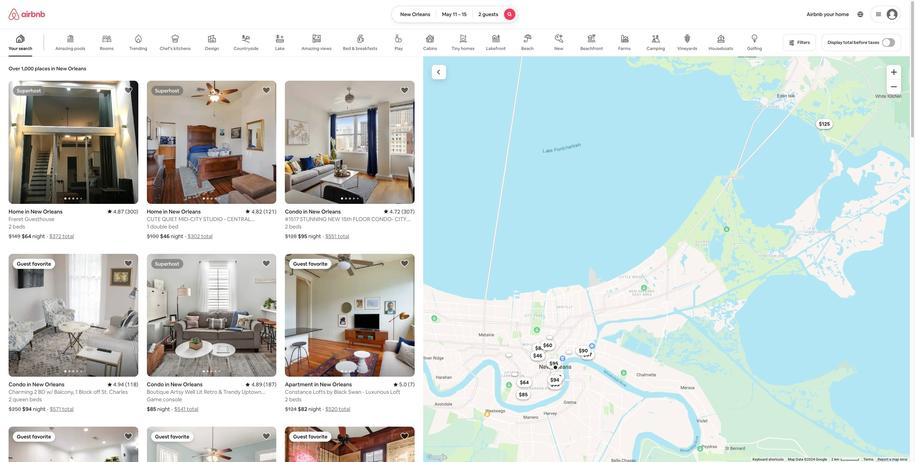 Task type: locate. For each thing, give the bounding box(es) containing it.
1 vertical spatial add to wishlist: home in new orleans image
[[124, 433, 133, 441]]

0 horizontal spatial add to wishlist: home in new orleans image
[[262, 86, 271, 95]]

0 horizontal spatial add to wishlist: condo in new orleans image
[[124, 259, 133, 268]]

2 add to wishlist: condo in new orleans image from the left
[[262, 259, 271, 268]]

2 add to wishlist: home in new orleans image from the top
[[124, 433, 133, 441]]

add to wishlist: home in new orleans image
[[124, 86, 133, 95], [124, 433, 133, 441]]

0 vertical spatial add to wishlist: home in new orleans image
[[124, 86, 133, 95]]

1 vertical spatial add to wishlist: home in new orleans image
[[401, 433, 409, 441]]

1 horizontal spatial add to wishlist: condo in new orleans image
[[262, 259, 271, 268]]

the location you searched image
[[553, 365, 558, 371]]

1 horizontal spatial add to wishlist: home in new orleans image
[[401, 433, 409, 441]]

1 add to wishlist: home in new orleans image from the top
[[124, 86, 133, 95]]

1 vertical spatial add to wishlist: apartment in new orleans image
[[262, 433, 271, 441]]

add to wishlist: condo in new orleans image
[[124, 259, 133, 268], [262, 259, 271, 268]]

zoom out image
[[891, 84, 897, 90]]

None search field
[[392, 6, 518, 23]]

add to wishlist: home in new orleans image
[[262, 86, 271, 95], [401, 433, 409, 441]]

0 horizontal spatial add to wishlist: apartment in new orleans image
[[262, 433, 271, 441]]

1 horizontal spatial add to wishlist: apartment in new orleans image
[[401, 259, 409, 268]]

0 vertical spatial add to wishlist: home in new orleans image
[[262, 86, 271, 95]]

add to wishlist: apartment in new orleans image
[[401, 259, 409, 268], [262, 433, 271, 441]]

group
[[9, 81, 138, 204], [147, 81, 277, 204], [285, 81, 415, 204], [9, 254, 138, 377], [147, 254, 277, 377], [285, 254, 415, 377], [9, 427, 138, 463], [147, 427, 277, 463], [285, 427, 415, 463]]



Task type: describe. For each thing, give the bounding box(es) containing it.
google map
showing 21 stays. region
[[423, 57, 910, 463]]

1 add to wishlist: condo in new orleans image from the left
[[124, 259, 133, 268]]

google image
[[425, 453, 449, 463]]

0 vertical spatial add to wishlist: apartment in new orleans image
[[401, 259, 409, 268]]

zoom in image
[[891, 69, 897, 75]]

profile element
[[527, 0, 902, 29]]

add to wishlist: condo in new orleans image
[[401, 86, 409, 95]]



Task type: vqa. For each thing, say whether or not it's contained in the screenshot.
The location you searched image
yes



